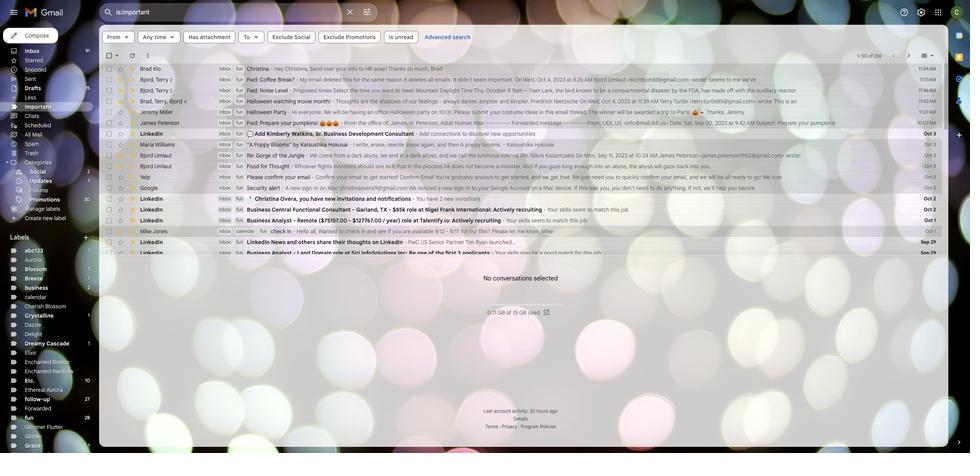 Task type: describe. For each thing, give the bounding box(es) containing it.
bjord umlaut for re:
[[140, 152, 172, 159]]

for down the info
[[353, 76, 360, 83]]

2 katsushika from the left
[[507, 141, 534, 148]]

inbox for re: gorge of the jungle
[[219, 153, 231, 158]]

grace
[[25, 443, 41, 450]]

you up you, at the top right
[[606, 174, 615, 181]]

0 vertical spatial job
[[621, 206, 629, 213]]

0 vertical spatial actively
[[493, 206, 515, 213]]

on up christina overa, you have new invitations and notifications
[[320, 185, 326, 192]]

11:42 am
[[919, 98, 937, 104]]

started,
[[511, 174, 530, 181]]

1 horizontal spatial need
[[636, 185, 649, 192]]

adult
[[441, 120, 454, 127]]

/
[[383, 217, 385, 224]]

15 row from the top
[[99, 215, 943, 226]]

2 confirm from the left
[[400, 174, 420, 181]]

may
[[521, 250, 531, 257]]

hr
[[366, 65, 373, 72]]

connections
[[431, 131, 461, 138]]

your down anxious
[[479, 185, 490, 192]]

so
[[407, 65, 413, 72]]

1 jeremy from the left
[[140, 109, 158, 116]]

email down whoever on the left top of the page
[[297, 174, 310, 181]]

support image
[[900, 8, 909, 17]]

4
[[184, 99, 187, 104]]

1 vertical spatial peterson
[[677, 152, 698, 159]]

0 horizontal spatial abyss,
[[364, 152, 379, 159]]

1 horizontal spatial if
[[534, 163, 538, 170]]

to left quickly
[[616, 174, 621, 181]]

at left 11:39
[[632, 98, 637, 105]]

oct 2 for your skills seem to match this job ͏ ͏ ͏ ͏ ͏ ͏ ͏ ͏ ͏ ͏ ͏ ͏ ͏ ͏ ͏ ͏ ͏ ͏ ͏ ͏ ͏ ͏ ͏ ͏ ͏ ͏ ͏ ͏ ͏ ͏ ͏ ͏ ͏ ͏ ͏ ͏ ͏ ͏ ͏ ͏ ͏ ͏ ͏ ͏ ͏ ͏ ͏ ͏ ͏ ͏ ͏ ͏ ͏ ͏ ͏ ͏ ͏ ͏ ͏ ͏ ͏ ͏ ͏ ͏ ͏ ͏ ͏ ͏ ͏ ͏ ͏ ͏ ͏ ͏ ͏ ͏ ͏ ͏ ͏ ͏ ͏ ͏ ͏
[[924, 207, 937, 213]]

jeremy miller
[[140, 109, 173, 116]]

1 dark from the left
[[351, 152, 362, 159]]

at up check in - hello all, wanted to check in and see if you are available 8/12 - 8/17 for our film? please let me know, mike
[[413, 217, 419, 224]]

email down nietzsche
[[556, 109, 569, 116]]

2 vertical spatial match
[[559, 250, 574, 257]]

security alert - a new sign-in on mac christinaovera9@gmail.com we noticed a new sign-in to your google account on a mac device. if this was you, you don't need to do anything. if not, we'll help you secure
[[247, 185, 755, 192]]

of for gb
[[507, 309, 512, 316]]

all mail
[[25, 131, 42, 138]]

7 row from the top
[[99, 129, 943, 139]]

fun for halloween party
[[236, 109, 243, 115]]

be right may
[[532, 250, 539, 257]]

invitations for ͏
[[456, 196, 481, 203]]

at left siri
[[345, 250, 350, 257]]

am right '9:42'
[[747, 120, 755, 127]]

spam
[[25, 141, 39, 148]]

on right account
[[532, 185, 538, 192]]

1 check from the left
[[271, 228, 286, 235]]

14 row from the top
[[99, 205, 943, 215]]

brad up emails.
[[431, 65, 443, 72]]

nietzsche
[[554, 98, 579, 105]]

your left the info
[[336, 65, 347, 72]]

1 sign- from the left
[[302, 185, 314, 192]]

business for remote
[[247, 217, 271, 224]]

row containing jeremy miller
[[99, 107, 943, 118]]

be down thoughts
[[342, 109, 348, 116]]

row containing maria williams
[[99, 139, 943, 150]]

talentify.io:
[[420, 217, 451, 224]]

for right '8/17'
[[461, 228, 468, 235]]

0 horizontal spatial by
[[293, 141, 299, 148]]

3 for please confirm your email - confirm your email to get started! confirm email you're probably anxious to get started, and we get that. we just need you to quickly confirm your email, and we will be all ready to go! we look
[[934, 174, 937, 180]]

on up the infosolutions
[[372, 239, 379, 246]]

1 have from the left
[[311, 196, 324, 203]]

2 vertical spatial skills
[[508, 250, 519, 257]]

drafts
[[25, 85, 41, 92]]

oct 1 for check in - hello all, wanted to check in and see if you are available 8/12 - 8/17 for our film? please let me know, mike
[[926, 229, 937, 234]]

to down should on the top of page
[[364, 174, 369, 181]]

0 vertical spatial blossom
[[25, 266, 47, 273]]

1 horizontal spatial aurora
[[46, 387, 63, 394]]

linkedin for fifth row from the bottom of the no conversations selected main content
[[140, 206, 163, 213]]

business
[[25, 285, 48, 292]]

1 confirm from the left
[[265, 174, 284, 181]]

2 pumpkins! from the left
[[811, 120, 836, 127]]

fun for christina
[[236, 66, 243, 72]]

terry for fwd: noise level
[[156, 87, 168, 94]]

paris!
[[678, 109, 691, 116]]

1 vertical spatial see
[[378, 228, 387, 235]]

8/12
[[435, 228, 445, 235]]

watching
[[274, 98, 296, 105]]

1 vertical spatial it
[[392, 163, 395, 170]]

oct 2 for you have 2 new invitations ͏ ͏ ͏ ͏ ͏ ͏ ͏ ͏ ͏ ͏ ͏ ͏ ͏ ͏ ͏ ͏ ͏ ͏ ͏ ͏ ͏ ͏ ͏ ͏ ͏ ͏ ͏ ͏ ͏ ͏ ͏ ͏ ͏ ͏ ͏ ͏ ͏ ͏ ͏ ͏ ͏ ͏ ͏ ͏ ͏ ͏ ͏ ͏ ͏ ͏ ͏ ͏ ͏ ͏ ͏ ͏ ͏ ͏ ͏ ͏ ͏ ͏ ͏ ͏ ͏ ͏ ͏ ͏ ͏ ͏ ͏ ͏ ͏ ͏ ͏ ͏ ͏ ͏ ͏ ͏ ͏ ͏ ͏ ͏ ͏ ͏ ͏
[[924, 196, 937, 202]]

business analyst - land domain role at siri infosolutions inc: be one of the first 3 applicants - your skills may be a good match for this job ͏ ͏ ͏ ͏ ͏ ͏ ͏ ͏ ͏ ͏ ͏ ͏ ͏ ͏ ͏ ͏ ͏ ͏ ͏ ͏ ͏ ͏ ͏ ͏ ͏ ͏ ͏ ͏ ͏ ͏ ͏ ͏ ͏ ͏ ͏ ͏ ͏ ͏ ͏ ͏ ͏ ͏ ͏ ͏ ͏ ͏ ͏ ͏ ͏ ͏ ͏ ͏ ͏ ͏ ͏ ͏ ͏ ͏ ͏ ͏ ͏ ͏ ͏ ͏ ͏ ͏ ͏ ͏ ͏ ͏ ͏ ͏ ͏ ͏ ͏ ͏ ͏ ͏
[[247, 250, 710, 257]]

thoughts
[[336, 98, 359, 105]]

1 vertical spatial from
[[344, 120, 357, 127]]

your down monsters
[[337, 174, 348, 181]]

again,
[[421, 141, 436, 148]]

1 vertical spatial all
[[726, 174, 731, 181]]

1 vertical spatial your
[[506, 217, 517, 224]]

1 vertical spatial please
[[247, 174, 263, 181]]

2 dark from the left
[[410, 152, 421, 159]]

jones
[[153, 228, 168, 235]]

email down should on the top of page
[[349, 174, 362, 181]]

0 vertical spatial aurora
[[25, 257, 41, 264]]

the left shadows
[[370, 98, 378, 105]]

11,
[[609, 152, 614, 159]]

inbox for halloween party
[[219, 109, 231, 115]]

we left that.
[[542, 174, 549, 181]]

am right 11:39
[[651, 98, 659, 105]]

1 gb from the left
[[498, 309, 505, 316]]

you down year)
[[393, 228, 402, 235]]

oct for fifth row from the bottom of the no conversations selected main content
[[924, 207, 933, 213]]

wrote: for seems
[[693, 76, 708, 83]]

enchanted for enchanted breeze
[[25, 359, 51, 366]]

follow link to manage storage image
[[543, 309, 551, 317]]

terms link
[[486, 424, 498, 430]]

2 into from the left
[[690, 163, 699, 170]]

1 confirm from the left
[[316, 174, 335, 181]]

in right that
[[408, 163, 412, 170]]

1 into from the left
[[595, 163, 604, 170]]

terry up trip
[[660, 98, 673, 105]]

📩 image
[[247, 196, 254, 203]]

is unread
[[389, 34, 414, 41]]

fun for please confirm your email
[[236, 174, 243, 180]]

your down thought
[[285, 174, 296, 181]]

we left "just"
[[573, 174, 580, 181]]

1 horizontal spatial recruiting
[[516, 206, 542, 213]]

11:51 am
[[920, 77, 937, 83]]

not,
[[693, 185, 703, 192]]

klo
[[153, 65, 161, 72]]

inbox for fwd: noise level
[[219, 88, 231, 93]]

over
[[324, 65, 335, 72]]

29 for your skills may be a good match for this job ͏ ͏ ͏ ͏ ͏ ͏ ͏ ͏ ͏ ͏ ͏ ͏ ͏ ͏ ͏ ͏ ͏ ͏ ͏ ͏ ͏ ͏ ͏ ͏ ͏ ͏ ͏ ͏ ͏ ͏ ͏ ͏ ͏ ͏ ͏ ͏ ͏ ͏ ͏ ͏ ͏ ͏ ͏ ͏ ͏ ͏ ͏ ͏ ͏ ͏ ͏ ͏ ͏ ͏ ͏ ͏ ͏ ͏ ͏ ͏ ͏ ͏ ͏ ͏ ͏ ͏ ͏ ͏ ͏ ͏ ͏ ͏ ͏ ͏ ͏ ͏ ͏ ͏
[[931, 250, 937, 256]]

2 get from the left
[[501, 174, 510, 181]]

launched…
[[489, 239, 516, 246]]

email down send
[[309, 76, 322, 83]]

oct for row containing yelp
[[925, 174, 933, 180]]

1 for blossom
[[88, 266, 90, 272]]

0 vertical spatial breeze
[[25, 275, 43, 282]]

business for land
[[247, 250, 271, 257]]

0 horizontal spatial if
[[388, 228, 391, 235]]

the up quickly
[[629, 163, 638, 170]]

2 vertical spatial role
[[333, 250, 343, 257]]

we left come
[[310, 152, 318, 159]]

manage labels create new label
[[25, 206, 66, 222]]

fun for business analyst - land domain role at siri infosolutions inc: be one of the first 3 applicants
[[236, 250, 243, 256]]

fun for business central functional consultant - garland, tx - $85k role at nigel frank international: actively recruiting
[[236, 207, 243, 213]]

0 vertical spatial see
[[376, 163, 384, 170]]

fun for fwd: prepare your pumpkins!
[[236, 120, 243, 126]]

0 vertical spatial need
[[592, 174, 604, 181]]

wrote: for this
[[758, 98, 773, 105]]

forwarded inside labels navigation
[[25, 406, 51, 413]]

, for fwd: noise level
[[153, 87, 155, 94]]

oct for row containing maria williams
[[925, 142, 933, 148]]

terry for halloween watching movie month!
[[154, 98, 167, 105]]

at left the 10:24
[[629, 152, 634, 159]]

1 pumpkins! from the left
[[293, 120, 318, 127]]

am right the 10:24
[[650, 152, 658, 159]]

0 vertical spatial umlaut
[[609, 76, 626, 83]]

and down and
[[532, 174, 541, 181]]

0 vertical spatial skills
[[560, 206, 572, 213]]

oct 3 for you.
[[925, 163, 937, 169]]

fun for fwd: coffee break?
[[236, 77, 243, 83]]

up
[[43, 396, 50, 403]]

0 vertical spatial an
[[791, 98, 797, 105]]

3 get from the left
[[551, 174, 559, 181]]

mail
[[32, 131, 42, 138]]

3 for re: gorge of the jungle - we come from a dark abyss, we end in a dark abyss, and we call the luminous interval life. nikos kazantzakis on mon, sep 11, 2023 at 10:24 am james peterson <james.peterson1902@gmail.com> wrote:
[[934, 153, 937, 158]]

bjord right 8:26
[[594, 76, 607, 83]]

chats
[[25, 113, 39, 120]]

new up blooms.
[[491, 131, 501, 138]]

cherish blossom link
[[25, 303, 66, 310]]

no conversations selected main content
[[99, 25, 949, 454]]

available
[[412, 228, 434, 235]]

last
[[484, 409, 493, 414]]

3 for "a poppy blooms" by katsushika hokusai - i write, erase, rewrite erase again, and then a poppy blooms. - katsushika hokusai
[[934, 142, 937, 148]]

brad klo
[[140, 65, 161, 72]]

to left hr
[[359, 65, 364, 72]]

oct for 10th row from the top of the no conversations selected main content
[[925, 163, 933, 169]]

daylight
[[440, 87, 460, 94]]

ethereal aurora
[[25, 387, 63, 394]]

row containing brad
[[99, 96, 943, 107]]

new up frank
[[444, 196, 454, 203]]

erase,
[[371, 141, 386, 148]]

less button
[[0, 93, 93, 102]]

and up not,
[[690, 174, 699, 181]]

inbox for halloween watching movie month!
[[219, 98, 231, 104]]

new down you're at the top left of page
[[442, 185, 453, 192]]

1 vertical spatial recruiting
[[475, 217, 501, 224]]

senior
[[429, 239, 445, 246]]

life.
[[521, 152, 530, 159]]

trash link
[[25, 150, 38, 157]]

we right go!
[[763, 174, 771, 181]]

💬 image
[[247, 131, 254, 138]]

1 for updates
[[88, 178, 90, 184]]

1 vertical spatial match
[[553, 217, 568, 224]]

1 horizontal spatial job
[[594, 250, 602, 257]]

bjord , terry 2 for fwd: coffee break? - my email deleted this for the same reason it deletes all emails. it didn't seem important. on wed, oct 4, 2023 at 8:26 am bjord umlaut <sicritbjordd@gmail.com> wrote: seems to me we've
[[140, 76, 172, 83]]

your down 'party'
[[281, 120, 292, 127]]

2 have from the left
[[427, 196, 438, 203]]

a down you're at the top left of page
[[438, 185, 441, 192]]

less
[[25, 94, 36, 101]]

of right one
[[429, 250, 434, 257]]

to up their
[[339, 228, 344, 235]]

we've
[[742, 76, 756, 83]]

labels navigation
[[0, 25, 99, 454]]

2 if from the left
[[689, 185, 692, 192]]

new up ($75157.00
[[325, 196, 336, 203]]

2 prepare from the left
[[778, 120, 797, 127]]

27
[[85, 397, 90, 402]]

erase
[[406, 141, 420, 148]]

oct for fourth row from the bottom of the no conversations selected main content
[[925, 218, 933, 223]]

fun inside labels navigation
[[25, 415, 34, 422]]

of down meet at the top left of page
[[403, 98, 408, 105]]

your down emptier
[[490, 109, 501, 116]]

fun for security alert
[[236, 185, 243, 191]]

0 vertical spatial are
[[361, 98, 369, 105]]

am right 8:26
[[585, 76, 593, 83]]

linkedin for 12th row from the bottom of the no conversations selected main content
[[140, 131, 163, 138]]

advanced search options image
[[359, 4, 375, 20]]

1 vertical spatial seem
[[573, 206, 586, 213]]

james.
[[391, 120, 408, 127]]

off
[[727, 87, 734, 94]]

0 vertical spatial by
[[672, 87, 678, 94]]

0 horizontal spatial a
[[285, 185, 289, 192]]

new up "overa," at left top
[[290, 185, 300, 192]]

1 vertical spatial us
[[421, 239, 428, 246]]

on right party
[[432, 109, 438, 116]]

brad , terry , bjord 4
[[140, 98, 187, 105]]

wed, for important.
[[523, 76, 536, 83]]

1 horizontal spatial our
[[469, 228, 478, 235]]

1 for dreamy cascade
[[88, 341, 90, 347]]

oct for ninth row from the top
[[925, 153, 933, 158]]

to left do
[[650, 185, 655, 192]]

9 row from the top
[[99, 150, 943, 161]]

0 vertical spatial me
[[733, 76, 741, 83]]

my
[[300, 76, 307, 83]]

18 row from the top
[[99, 248, 943, 259]]

all mail link
[[25, 131, 42, 138]]

inbox for security alert
[[219, 185, 231, 191]]

luminous
[[478, 152, 500, 159]]

from
[[334, 152, 346, 159]]

the up thoughts
[[350, 87, 358, 94]]

thanks
[[388, 65, 406, 72]]

etc. link
[[25, 378, 35, 385]]

2 🎃 image from the left
[[333, 120, 339, 127]]

halloween up the james.
[[390, 109, 416, 116]]

1 horizontal spatial it
[[404, 76, 407, 83]]

in right end
[[400, 152, 404, 159]]

labels heading
[[10, 234, 82, 242]]

new inside manage labels create new label
[[43, 215, 53, 222]]

linkedin for 13th row from the top
[[140, 196, 163, 203]]

at down you
[[419, 206, 424, 213]]

any time
[[143, 34, 166, 41]]

2 vertical spatial wrote:
[[786, 152, 802, 159]]

chats link
[[25, 113, 39, 120]]

in up christina overa, you have new invitations and notifications
[[314, 185, 319, 192]]

we down 'you.'
[[700, 174, 707, 181]]

to down anxious
[[472, 185, 477, 192]]

we up you
[[409, 185, 417, 192]]

oct for row containing google
[[925, 185, 933, 191]]

1 vertical spatial consultant
[[322, 206, 351, 213]]

label
[[54, 215, 66, 222]]

re: gorge of the jungle - we come from a dark abyss, we end in a dark abyss, and we call the luminous interval life. nikos kazantzakis on mon, sep 11, 2023 at 10:24 am james peterson <james.peterson1902@gmail.com> wrote:
[[247, 152, 802, 159]]

the left bird
[[556, 87, 564, 94]]

jungle
[[288, 152, 305, 159]]

hello
[[297, 228, 309, 235]]

delight
[[25, 331, 42, 338]]

pwc
[[408, 239, 420, 246]]

13 row from the top
[[99, 194, 943, 205]]

1 horizontal spatial seem
[[532, 217, 545, 224]]

thoughts
[[347, 239, 371, 246]]

0 vertical spatial seem
[[474, 76, 487, 83]]

0 vertical spatial please
[[454, 109, 471, 116]]

1 horizontal spatial abyss,
[[422, 152, 438, 159]]

in down $127767.00
[[362, 228, 366, 235]]

a right account
[[539, 185, 542, 192]]

crystalline link
[[25, 313, 54, 320]]

be right known
[[600, 87, 606, 94]]

remote
[[297, 217, 317, 224]]

2023 down compartmental
[[618, 98, 631, 105]]

compose button
[[3, 28, 58, 43]]

and right news
[[287, 239, 297, 246]]

you down the nikos
[[539, 163, 548, 170]]

exclude for exclude promotions
[[324, 34, 345, 41]]

2 row from the top
[[99, 74, 943, 85]]

good
[[544, 250, 557, 257]]

0 horizontal spatial all
[[428, 76, 434, 83]]

in down the probably
[[466, 185, 471, 192]]

food for thought - whoever fights monsters should see to it that in the process he does not become a monster. and if you gaze long enough into an abyss, the abyss will gaze back into you.
[[247, 163, 711, 170]]

wed, for nietzsche
[[588, 98, 601, 105]]

of for gorge
[[273, 152, 278, 159]]

noticed
[[418, 185, 437, 192]]

friedrich
[[531, 98, 553, 105]]

on for nietzsche
[[580, 98, 587, 105]]

christina for christina overa, you have new invitations and notifications
[[255, 196, 279, 203]]

2 gb from the left
[[519, 309, 527, 316]]

security
[[247, 185, 267, 192]]

0 vertical spatial james
[[140, 120, 156, 127]]

on for important.
[[515, 76, 522, 83]]

analyst for land
[[272, 250, 292, 257]]

bjord umlaut for food
[[140, 163, 172, 170]]

categories
[[25, 159, 52, 166]]

we down month!
[[324, 109, 332, 116]]

15 inside no conversations selected main content
[[513, 309, 518, 316]]

the right 'call'
[[468, 152, 476, 159]]

and down christinaovera9@gmail.com
[[366, 196, 376, 203]]

reactor
[[779, 87, 797, 94]]

0 vertical spatial peterson
[[158, 120, 180, 127]]

for right good
[[575, 250, 582, 257]]

<sicritbjordd@gmail.com>
[[628, 76, 691, 83]]

cascade
[[47, 340, 69, 347]]

1 vertical spatial office
[[368, 120, 382, 127]]

inbox for please confirm your email
[[219, 174, 231, 180]]

0 vertical spatial office
[[375, 109, 389, 116]]

poppy
[[465, 141, 481, 148]]

1 for crystalline
[[88, 313, 90, 319]]

15 inside labels navigation
[[85, 85, 90, 91]]

create
[[25, 215, 41, 222]]

development
[[349, 131, 384, 138]]

2 mike from the left
[[542, 228, 553, 235]]

1 horizontal spatial james
[[659, 152, 675, 159]]

28
[[85, 415, 90, 421]]

2 horizontal spatial abyss,
[[613, 163, 628, 170]]

a left good
[[540, 250, 543, 257]]

, for fwd: coffee break?
[[153, 76, 155, 83]]

a right become
[[496, 163, 499, 170]]

17 row from the top
[[99, 237, 943, 248]]

the up turtle
[[680, 87, 688, 94]]

bjord left 4
[[170, 98, 182, 105]]

the left first
[[435, 250, 444, 257]]

manage
[[25, 206, 45, 213]]

2 vertical spatial please
[[492, 228, 508, 235]]

account
[[494, 409, 511, 414]]

in left "hello"
[[287, 228, 292, 235]]

the down blooms" on the top left
[[279, 152, 287, 159]]

their
[[333, 239, 346, 246]]

fwd: for fwd: coffee break?
[[247, 76, 259, 83]]

2 confirm from the left
[[641, 174, 660, 181]]

man
[[474, 120, 484, 127]]

1 vertical spatial an
[[367, 109, 374, 116]]

1 vertical spatial actively
[[452, 217, 474, 224]]

bjord down "brad klo"
[[140, 76, 153, 83]]

check in - hello all, wanted to check in and see if you are available 8/12 - 8/17 for our film? please let me know, mike
[[271, 228, 553, 235]]

and down the 5
[[500, 98, 509, 105]]

$127767.00
[[353, 217, 382, 224]]

1 get from the left
[[370, 174, 378, 181]]

2 vertical spatial an
[[605, 163, 611, 170]]

oct for row containing mike jones
[[926, 229, 934, 234]]



Task type: vqa. For each thing, say whether or not it's contained in the screenshot.
» at the right bottom of the page
no



Task type: locate. For each thing, give the bounding box(es) containing it.
gb right 0.11
[[498, 309, 505, 316]]

halloween for halloween watching movie month! - thoughts are the shadows of our feelings - always darker, emptier and simpler. friedrich nietzsche on wed, oct 4, 2023 at 11:39 am terry turtle <terryturtle85@gmail.com> wrote: this is an
[[247, 98, 272, 105]]

recruiting up film?
[[475, 217, 501, 224]]

1 katsushika from the left
[[301, 141, 327, 148]]

mountain
[[416, 87, 439, 94]]

promotions inside button
[[346, 34, 376, 41]]

0 vertical spatial time
[[155, 34, 166, 41]]

terry for fwd: coffee break?
[[156, 76, 168, 83]]

2 vertical spatial umlaut
[[154, 163, 172, 170]]

🎃 image up add kimberly watkins, sr. business development consultant
[[326, 120, 333, 127]]

google down yelp
[[140, 185, 158, 192]]

seem
[[474, 76, 487, 83], [573, 206, 586, 213], [532, 217, 545, 224]]

enchanted rainbow
[[25, 368, 73, 375]]

calendar inside row
[[236, 229, 255, 234]]

bjord up yelp
[[140, 163, 153, 170]]

watkins,
[[292, 131, 314, 138]]

gmail image
[[25, 5, 67, 20]]

and down connections
[[437, 141, 447, 148]]

business link
[[25, 285, 48, 292]]

to up started!
[[386, 163, 391, 170]]

us right pwc
[[421, 239, 428, 246]]

0 horizontal spatial 🎃 image
[[326, 120, 333, 127]]

11 row from the top
[[99, 172, 943, 183]]

fwd: for fwd: noise level
[[247, 87, 259, 94]]

to down was
[[588, 206, 593, 213]]

get up security alert - a new sign-in on mac christinaovera9@gmail.com we noticed a new sign-in to your google account on a mac device. if this was you, you don't need to do anything. if not, we'll help you secure
[[501, 174, 510, 181]]

thu,
[[474, 87, 485, 94]]

1 horizontal spatial pumpkins!
[[811, 120, 836, 127]]

sep
[[695, 120, 705, 127], [598, 152, 608, 159], [921, 239, 930, 245], [921, 250, 930, 256]]

halloween for halloween party
[[247, 109, 272, 116]]

inbox for business central functional consultant - garland, tx - $85k role at nigel frank international: actively recruiting
[[219, 207, 231, 213]]

inbox for christina
[[219, 66, 231, 72]]

abyss,
[[364, 152, 379, 159], [422, 152, 438, 159], [613, 163, 628, 170]]

1 vertical spatial 15
[[513, 309, 518, 316]]

in right the ideas
[[540, 109, 544, 116]]

create new label link
[[25, 215, 66, 222]]

1 exclude from the left
[[273, 34, 293, 41]]

kazantzakis
[[546, 152, 575, 159]]

2 vertical spatial seem
[[532, 217, 545, 224]]

dark down i at the left top of page
[[351, 152, 362, 159]]

christina - hey christina, send over your info to hr asap! thanks so much, brad
[[247, 65, 443, 72]]

sep 29 for business analyst - land domain role at siri infosolutions inc: be one of the first 3 applicants - your skills may be a good match for this job ͏ ͏ ͏ ͏ ͏ ͏ ͏ ͏ ͏ ͏ ͏ ͏ ͏ ͏ ͏ ͏ ͏ ͏ ͏ ͏ ͏ ͏ ͏ ͏ ͏ ͏ ͏ ͏ ͏ ͏ ͏ ͏ ͏ ͏ ͏ ͏ ͏ ͏ ͏ ͏ ͏ ͏ ͏ ͏ ͏ ͏ ͏ ͏ ͏ ͏ ͏ ͏ ͏ ͏ ͏ ͏ ͏ ͏ ͏ ͏ ͏ ͏ ͏ ͏ ͏ ͏ ͏ ͏ ͏ ͏ ͏ ͏ ͏ ͏ ͏ ͏ ͏ ͏
[[921, 250, 937, 256]]

important.
[[488, 76, 514, 83]]

actively
[[493, 206, 515, 213], [452, 217, 474, 224]]

🎃 image for 1st 🎃 image from right
[[326, 120, 333, 127]]

1 horizontal spatial me
[[733, 76, 741, 83]]

infosolutions
[[362, 250, 397, 257]]

inbox for food for thought
[[219, 163, 231, 169]]

0 horizontal spatial get
[[370, 174, 378, 181]]

8 row from the top
[[99, 139, 943, 150]]

2 sign- from the left
[[454, 185, 467, 192]]

0 horizontal spatial have
[[311, 196, 324, 203]]

fun for re: gorge of the jungle
[[236, 153, 243, 158]]

time down hr
[[360, 87, 370, 94]]

0 vertical spatial role
[[407, 206, 417, 213]]

0 vertical spatial wrote:
[[693, 76, 708, 83]]

for down 'gorge'
[[261, 163, 268, 170]]

bjord , terry 2 for fwd: noise level - proposed times select the time you want to meet mountain daylight time thu, october 5 9am – 11am lark, the bird known to be a compartmental disaster by the fda, has made off with the auxiliary reactor
[[140, 87, 172, 94]]

search mail image
[[101, 5, 115, 19]]

back
[[677, 163, 689, 170]]

enchanted up the etc. link
[[25, 368, 51, 375]]

inbox for business analyst - remote ($75157.00 - $127767.00 / year) role at talentify.io: actively recruiting
[[219, 218, 231, 223]]

actively up '8/17'
[[452, 217, 474, 224]]

0 horizontal spatial your
[[495, 250, 506, 257]]

be left awarded
[[627, 109, 633, 116]]

look
[[772, 174, 782, 181]]

1 horizontal spatial promotions
[[346, 34, 376, 41]]

from down having
[[344, 120, 357, 127]]

None checkbox
[[105, 76, 113, 84], [105, 87, 113, 95], [105, 108, 113, 116], [105, 119, 113, 127], [105, 130, 113, 138], [105, 163, 113, 170], [105, 195, 113, 203], [105, 206, 113, 214], [105, 217, 113, 225], [105, 76, 113, 84], [105, 87, 113, 95], [105, 108, 113, 116], [105, 119, 113, 127], [105, 130, 113, 138], [105, 163, 113, 170], [105, 195, 113, 203], [105, 206, 113, 214], [105, 217, 113, 225]]

1 vertical spatial calendar
[[25, 294, 46, 301]]

1 horizontal spatial add
[[420, 131, 429, 138]]

0 horizontal spatial invitations
[[337, 196, 365, 203]]

fun for "a poppy blooms" by katsushika hokusai
[[236, 142, 243, 148]]

1 mike from the left
[[140, 228, 152, 235]]

0 vertical spatial your
[[548, 206, 559, 213]]

want
[[382, 87, 394, 94]]

2 bjord , terry 2 from the top
[[140, 87, 172, 94]]

16 row from the top
[[99, 226, 943, 237]]

0 vertical spatial match
[[594, 206, 610, 213]]

role for year)
[[402, 217, 412, 224]]

ago
[[550, 409, 558, 414]]

made
[[712, 87, 726, 94]]

and down $127767.00
[[367, 228, 377, 235]]

social inside labels navigation
[[30, 168, 46, 175]]

inbox for fwd: prepare your pumpkins!
[[219, 120, 231, 126]]

0 horizontal spatial an
[[367, 109, 374, 116]]

enchanted for enchanted rainbow
[[25, 368, 51, 375]]

ethereal aurora link
[[25, 387, 63, 394]]

0 vertical spatial a
[[461, 141, 464, 148]]

1 for grace
[[88, 443, 90, 449]]

0 horizontal spatial prepare
[[260, 120, 279, 127]]

office left of:
[[368, 120, 382, 127]]

0.11
[[488, 309, 496, 316]]

2 vertical spatial your
[[495, 250, 506, 257]]

3 row from the top
[[99, 85, 943, 96]]

0 horizontal spatial 15
[[85, 85, 90, 91]]

actively down - you have 2 new invitations ͏ ͏ ͏ ͏ ͏ ͏ ͏ ͏ ͏ ͏ ͏ ͏ ͏ ͏ ͏ ͏ ͏ ͏ ͏ ͏ ͏ ͏ ͏ ͏ ͏ ͏ ͏ ͏ ͏ ͏ ͏ ͏ ͏ ͏ ͏ ͏ ͏ ͏ ͏ ͏ ͏ ͏ ͏ ͏ ͏ ͏ ͏ ͏ ͏ ͏ ͏ ͏ ͏ ͏ ͏ ͏ ͏ ͏ ͏ ͏ ͏ ͏ ͏ ͏ ͏ ͏ ͏ ͏ ͏ ͏ ͏ ͏ ͏ ͏ ͏ ͏ ͏ ͏ ͏ ͏ ͏ ͏ ͏ ͏ ͏ ͏ ͏
[[493, 206, 515, 213]]

1 🎃 image from the left
[[320, 120, 326, 127]]

halloween left 'party'
[[247, 109, 272, 116]]

0 horizontal spatial james
[[140, 120, 156, 127]]

1 horizontal spatial confirm
[[400, 174, 420, 181]]

row containing google
[[99, 183, 943, 194]]

1 vertical spatial skills
[[519, 217, 530, 224]]

fwd: prepare your pumpkins!
[[247, 120, 320, 127]]

1 add from the left
[[255, 131, 265, 138]]

do
[[657, 185, 663, 192]]

2 invitations from the left
[[456, 196, 481, 203]]

more image
[[144, 52, 152, 60]]

discover
[[469, 131, 490, 138]]

1 fwd: from the top
[[247, 76, 259, 83]]

oct for 13th row from the top
[[924, 196, 933, 202]]

share
[[317, 239, 332, 246]]

1 horizontal spatial a
[[461, 141, 464, 148]]

5 row from the top
[[99, 107, 943, 118]]

1 vertical spatial time
[[360, 87, 370, 94]]

older image
[[906, 52, 913, 60]]

deletes
[[409, 76, 427, 83]]

1 vertical spatial james
[[659, 152, 675, 159]]

dreamy cascade link
[[25, 340, 69, 347]]

blossom up the crystalline link
[[45, 303, 66, 310]]

🎃 image for the 👻 image
[[693, 110, 699, 116]]

will right abyss
[[655, 163, 662, 170]]

1 row from the top
[[99, 64, 943, 74]]

0 horizontal spatial sign-
[[302, 185, 314, 192]]

Search mail text field
[[116, 9, 341, 16]]

1 oct 2 from the top
[[924, 196, 937, 202]]

fun for business analyst - remote ($75157.00 - $127767.00 / year) role at talentify.io: actively recruiting
[[236, 218, 243, 223]]

we left 'call'
[[450, 152, 457, 159]]

1 if from the left
[[574, 185, 578, 192]]

you right help
[[728, 185, 737, 192]]

confirm
[[265, 174, 284, 181], [641, 174, 660, 181]]

exclude down clear search icon
[[324, 34, 345, 41]]

0 horizontal spatial consultant
[[322, 206, 351, 213]]

1 vertical spatial blossom
[[45, 303, 66, 310]]

scheduled link
[[25, 122, 51, 129]]

linkedin for fourth row from the bottom of the no conversations selected main content
[[140, 217, 163, 224]]

consultant down the james.
[[385, 131, 414, 138]]

0 horizontal spatial google
[[140, 185, 158, 192]]

thanks, jeremy
[[706, 109, 745, 116]]

used
[[528, 309, 540, 316]]

mac left device.
[[544, 185, 554, 192]]

1 for breeze
[[88, 276, 90, 282]]

labels
[[46, 206, 60, 213]]

1 horizontal spatial google
[[491, 185, 509, 192]]

2 enchanted from the top
[[25, 368, 51, 375]]

4, up lark,
[[548, 76, 552, 83]]

0 vertical spatial consultant
[[385, 131, 414, 138]]

starred link
[[25, 57, 43, 64]]

at left '9:42'
[[729, 120, 734, 127]]

1 horizontal spatial sign-
[[454, 185, 467, 192]]

1 vertical spatial oct 1
[[926, 229, 937, 234]]

<info@mail.lidl.us>
[[624, 120, 669, 127]]

0 vertical spatial analyst
[[272, 217, 292, 224]]

match down device.
[[553, 217, 568, 224]]

2 horizontal spatial job
[[621, 206, 629, 213]]

dark
[[351, 152, 362, 159], [410, 152, 421, 159]]

important
[[25, 103, 51, 110]]

garland,
[[356, 206, 379, 213]]

1 vertical spatial oct 2
[[924, 207, 937, 213]]

None checkbox
[[105, 52, 113, 60], [105, 65, 113, 73], [105, 98, 113, 105], [105, 141, 113, 149], [105, 152, 113, 160], [105, 174, 113, 181], [105, 184, 113, 192], [105, 228, 113, 236], [105, 239, 113, 246], [105, 249, 113, 257], [105, 52, 113, 60], [105, 65, 113, 73], [105, 98, 113, 105], [105, 141, 113, 149], [105, 152, 113, 160], [105, 174, 113, 181], [105, 184, 113, 192], [105, 228, 113, 236], [105, 239, 113, 246], [105, 249, 113, 257]]

an right having
[[367, 109, 374, 116]]

29 for pwc us senior partner tim ryan launched… ͏ ͏ ͏ ͏ ͏ ͏ ͏ ͏ ͏ ͏ ͏ ͏ ͏ ͏ ͏ ͏ ͏ ͏ ͏ ͏ ͏ ͏ ͏ ͏ ͏ ͏ ͏ ͏ ͏ ͏ ͏ ͏ ͏ ͏ ͏ ͏ ͏ ͏ ͏ ͏ ͏ ͏ ͏ ͏ ͏ ͏ ͏ ͏ ͏ ͏ ͏ ͏ ͏ ͏ ͏ ͏ ͏ ͏ ͏ ͏ ͏ ͏ ͏ ͏ ͏ ͏ ͏ ͏ ͏ ͏ ͏ ͏ ͏ ͏ ͏ ͏ ͏ ͏ ͏ ͏
[[931, 239, 937, 245]]

wanted
[[319, 228, 337, 235]]

tab list
[[949, 25, 971, 426]]

halloween watching movie month! - thoughts are the shadows of our feelings - always darker, emptier and simpler. friedrich nietzsche on wed, oct 4, 2023 at 11:39 am terry turtle <terryturtle85@gmail.com> wrote: this is an
[[247, 98, 797, 105]]

1 horizontal spatial 🎃 image
[[693, 110, 699, 116]]

is
[[389, 34, 394, 41]]

you down the same
[[372, 87, 381, 94]]

see
[[376, 163, 384, 170], [378, 228, 387, 235]]

elixir link
[[25, 350, 36, 357]]

bjord umlaut up yelp
[[140, 163, 172, 170]]

have up the functional
[[311, 196, 324, 203]]

2 horizontal spatial an
[[791, 98, 797, 105]]

🎃 image
[[693, 110, 699, 116], [326, 120, 333, 127]]

has
[[189, 34, 199, 41]]

1 gaze from the left
[[549, 163, 561, 170]]

1 horizontal spatial forwarded
[[512, 120, 539, 127]]

confirm up alert
[[265, 174, 284, 181]]

to right trip
[[671, 109, 676, 116]]

inbox link
[[25, 48, 39, 55]]

your right 'subject:' on the right
[[799, 120, 810, 127]]

search
[[453, 34, 471, 41]]

2023 right 11,
[[616, 152, 628, 159]]

on up 9am
[[515, 76, 522, 83]]

time inside row
[[360, 87, 370, 94]]

time
[[461, 87, 473, 94]]

exclude for exclude social
[[273, 34, 293, 41]]

inbox inside labels navigation
[[25, 48, 39, 55]]

1 horizontal spatial calendar
[[236, 229, 255, 234]]

brad for brad , terry , bjord 4
[[140, 98, 152, 105]]

analyst down central
[[272, 217, 292, 224]]

hokusai up the from at the left of page
[[329, 141, 348, 148]]

party
[[417, 109, 430, 116]]

1 google from the left
[[140, 185, 158, 192]]

· right terms link
[[500, 424, 501, 430]]

1 horizontal spatial social
[[295, 34, 311, 41]]

10 row from the top
[[99, 161, 943, 172]]

inbox for fwd: coffee break?
[[219, 77, 231, 83]]

and
[[523, 163, 533, 170]]

2 horizontal spatial wrote:
[[786, 152, 802, 159]]

forwarded inside row
[[512, 120, 539, 127]]

to right known
[[594, 87, 599, 94]]

get left that.
[[551, 174, 559, 181]]

please
[[454, 109, 471, 116], [247, 174, 263, 181], [492, 228, 508, 235]]

inbox for check in
[[219, 229, 231, 234]]

4, for 11:39
[[612, 98, 617, 105]]

oct 3 for all
[[925, 174, 937, 180]]

1 horizontal spatial check
[[345, 228, 360, 235]]

if right and
[[534, 163, 538, 170]]

0 horizontal spatial if
[[574, 185, 578, 192]]

movie
[[298, 98, 312, 105]]

and up he
[[439, 152, 449, 159]]

it up meet at the top left of page
[[404, 76, 407, 83]]

12 row from the top
[[99, 183, 943, 194]]

end
[[389, 152, 399, 159]]

trash
[[25, 150, 38, 157]]

promotions inside labels navigation
[[30, 196, 60, 203]]

2 sep 29 from the top
[[921, 250, 937, 256]]

mike right know,
[[542, 228, 553, 235]]

🎃 image
[[320, 120, 326, 127], [333, 120, 339, 127]]

refresh image
[[129, 52, 136, 60]]

inbox for linkedin news and others share their thoughts on linkedin
[[219, 239, 231, 245]]

notifications
[[378, 196, 411, 203]]

snoozed link
[[25, 66, 46, 73]]

1 analyst from the top
[[272, 217, 292, 224]]

wed,
[[523, 76, 536, 83], [588, 98, 601, 105]]

secure
[[739, 185, 755, 192]]

ideas
[[525, 109, 538, 116]]

row containing brad klo
[[99, 64, 943, 74]]

all
[[428, 76, 434, 83], [726, 174, 731, 181]]

1 prepare from the left
[[260, 120, 279, 127]]

analyst for remote
[[272, 217, 292, 224]]

11:27 am
[[920, 109, 937, 115]]

sent
[[25, 76, 36, 83]]

1 vertical spatial umlaut
[[154, 152, 172, 159]]

enchanted rainbow link
[[25, 368, 73, 375]]

None search field
[[99, 3, 378, 22]]

oct 3 for we'll
[[925, 185, 937, 191]]

exclude social
[[273, 34, 311, 41]]

skills left may
[[508, 250, 519, 257]]

1 vertical spatial job
[[580, 217, 588, 224]]

will down thoughts
[[333, 109, 341, 116]]

2 oct 2 from the top
[[924, 207, 937, 213]]

0 horizontal spatial hokusai
[[329, 141, 348, 148]]

1 horizontal spatial from
[[344, 120, 357, 127]]

calendar inside labels navigation
[[25, 294, 46, 301]]

quickly
[[622, 174, 640, 181]]

oct 1 for business analyst - remote ($75157.00 - $127767.00 / year) role at talentify.io: actively recruiting - your skills seem to match this job ͏ ͏ ͏ ͏ ͏ ͏ ͏ ͏ ͏ ͏ ͏ ͏ ͏ ͏ ͏ ͏ ͏ ͏ ͏ ͏ ͏ ͏ ͏ ͏ ͏ ͏ ͏ ͏ ͏ ͏ ͏ ͏ ͏ ͏ ͏ ͏ ͏ ͏ ͏ ͏ ͏ ͏ ͏ ͏ ͏ ͏ ͏ ͏ ͏ ͏ ͏ ͏ ͏ ͏ ͏ ͏ ͏ ͏ ͏ ͏ ͏ ͏ ͏ ͏ ͏ ͏ ͏ ͏ ͏ ͏ ͏ ͏ ͏ ͏ ͏ ͏ ͏ ͏ ͏ ͏ ͏ ͏ ͏
[[925, 218, 937, 223]]

1 horizontal spatial your
[[506, 217, 517, 224]]

1 vertical spatial on
[[580, 98, 587, 105]]

if right device.
[[574, 185, 578, 192]]

gaze down 'kazantzakis'
[[549, 163, 561, 170]]

4, for 8:26
[[548, 76, 552, 83]]

1 horizontal spatial have
[[427, 196, 438, 203]]

1 vertical spatial are
[[403, 228, 411, 235]]

0 horizontal spatial confirm
[[265, 174, 284, 181]]

unread
[[395, 34, 414, 41]]

monster.
[[501, 163, 522, 170]]

2 exclude from the left
[[324, 34, 345, 41]]

linkedin for 18th row
[[140, 250, 163, 257]]

row containing mike jones
[[99, 226, 943, 237]]

1 horizontal spatial gb
[[519, 309, 527, 316]]

social inside button
[[295, 34, 311, 41]]

aurora down abc123
[[25, 257, 41, 264]]

christina for christina - hey christina, send over your info to hr asap! thanks so much, brad
[[247, 65, 269, 72]]

business for consultant
[[247, 206, 271, 213]]

0 horizontal spatial me
[[517, 228, 525, 235]]

2 vertical spatial fwd:
[[247, 120, 259, 127]]

main menu image
[[9, 8, 19, 17]]

is
[[786, 98, 790, 105]]

umlaut for food for thought - whoever fights monsters should see to it that in the process he does not become a monster. and if you gaze long enough into an abyss, the abyss will gaze back into you.
[[154, 163, 172, 170]]

brad for brad klo
[[140, 65, 152, 72]]

🎃 image right paris!
[[693, 110, 699, 116]]

1 horizontal spatial 🎃 image
[[333, 120, 339, 127]]

umlaut for re: gorge of the jungle - we come from a dark abyss, we end in a dark abyss, and we call the luminous interval life. nikos kazantzakis on mon, sep 11, 2023 at 10:24 am james peterson <james.peterson1902@gmail.com> wrote:
[[154, 152, 172, 159]]

international:
[[456, 206, 492, 213]]

email
[[309, 76, 322, 83], [556, 109, 569, 116], [297, 174, 310, 181], [349, 174, 362, 181]]

skills
[[560, 206, 572, 213], [519, 217, 530, 224], [508, 250, 519, 257]]

breeze down blossom link
[[25, 275, 43, 282]]

30
[[84, 197, 90, 203]]

the right the with on the right top
[[747, 87, 755, 94]]

manage labels link
[[25, 206, 60, 213]]

1 horizontal spatial breeze
[[53, 359, 70, 366]]

0 horizontal spatial jeremy
[[140, 109, 158, 116]]

3 for security alert - a new sign-in on mac christinaovera9@gmail.com we noticed a new sign-in to your google account on a mac device. if this was you, you don't need to do anything. if not, we'll help you secure
[[934, 185, 937, 191]]

1 bjord , terry 2 from the top
[[140, 76, 172, 83]]

oct 3 for peterson
[[925, 153, 937, 158]]

of for 50
[[869, 53, 874, 59]]

2 google from the left
[[491, 185, 509, 192]]

invitations up international:
[[456, 196, 481, 203]]

peterson down the miller
[[158, 120, 180, 127]]

on left mon,
[[576, 152, 583, 159]]

0 horizontal spatial from
[[107, 34, 121, 41]]

2 29 from the top
[[931, 250, 937, 256]]

0 horizontal spatial exclude
[[273, 34, 293, 41]]

sat,
[[684, 120, 694, 127]]

0 vertical spatial bjord , terry 2
[[140, 76, 172, 83]]

james peterson
[[140, 120, 180, 127]]

you up the functional
[[300, 196, 309, 203]]

1 invitations from the left
[[337, 196, 365, 203]]

role for $85k
[[407, 206, 417, 213]]

2 analyst from the top
[[272, 250, 292, 257]]

2 bjord umlaut from the top
[[140, 163, 172, 170]]

1 bjord umlaut from the top
[[140, 152, 172, 159]]

6 row from the top
[[99, 118, 943, 129]]

abc123
[[25, 248, 43, 254]]

1 mac from the left
[[328, 185, 338, 192]]

1 sep 29 from the top
[[921, 239, 937, 245]]

invitations for and
[[337, 196, 365, 203]]

2 jeremy from the left
[[727, 109, 745, 116]]

having
[[350, 109, 366, 116]]

enchanted down elixir
[[25, 359, 51, 366]]

does
[[452, 163, 464, 170]]

3 for food for thought - whoever fights monsters should see to it that in the process he does not become a monster. and if you gaze long enough into an abyss, the abyss will gaze back into you.
[[934, 163, 937, 169]]

2 vertical spatial on
[[576, 152, 583, 159]]

clear search image
[[342, 4, 358, 20]]

time inside the any time dropdown button
[[155, 34, 166, 41]]

match
[[594, 206, 610, 213], [553, 217, 568, 224], [559, 250, 574, 257]]

2 horizontal spatial your
[[548, 206, 559, 213]]

settings image
[[917, 8, 927, 17]]

0 vertical spatial recruiting
[[516, 206, 542, 213]]

exclude social button
[[268, 31, 316, 43]]

, up the miller
[[167, 98, 168, 105]]

15 left used at right
[[513, 309, 518, 316]]

alert
[[269, 185, 280, 192]]

row
[[99, 64, 943, 74], [99, 74, 943, 85], [99, 85, 943, 96], [99, 96, 943, 107], [99, 107, 943, 118], [99, 118, 943, 129], [99, 129, 943, 139], [99, 139, 943, 150], [99, 150, 943, 161], [99, 161, 943, 172], [99, 172, 943, 183], [99, 183, 943, 194], [99, 194, 943, 205], [99, 205, 943, 215], [99, 215, 943, 226], [99, 226, 943, 237], [99, 237, 943, 248], [99, 248, 943, 259]]

, for halloween watching movie month!
[[152, 98, 153, 105]]

grace link
[[25, 443, 41, 450]]

1 enchanted from the top
[[25, 359, 51, 366]]

2 check from the left
[[345, 228, 360, 235]]

0 horizontal spatial promotions
[[30, 196, 60, 203]]

1 horizontal spatial gaze
[[664, 163, 676, 170]]

peterson up back
[[677, 152, 698, 159]]

row containing james peterson
[[99, 118, 943, 129]]

a left compartmental
[[608, 87, 611, 94]]

social down categories
[[30, 168, 46, 175]]

bjord up brad , terry , bjord 4
[[140, 87, 153, 94]]

please up human
[[454, 109, 471, 116]]

1 horizontal spatial consultant
[[385, 131, 414, 138]]

4 row from the top
[[99, 96, 943, 107]]

enough
[[574, 163, 593, 170]]

please down food
[[247, 174, 263, 181]]

2 add from the left
[[420, 131, 429, 138]]

analyst down news
[[272, 250, 292, 257]]

0 horizontal spatial gb
[[498, 309, 505, 316]]

- from the office of: james. h. peterson, adult human man ---------- forwarded message --------- from: lidl us <info@mail.lidl.us> date: sat, sep 30, 2023 at 9:42 am subject: prepare your pumpkins!
[[339, 120, 836, 127]]

0 vertical spatial enchanted
[[25, 359, 51, 366]]

1 · from the left
[[500, 424, 501, 430]]

2 mac from the left
[[544, 185, 554, 192]]

1 hokusai from the left
[[329, 141, 348, 148]]

check up news
[[271, 228, 286, 235]]

2 · from the left
[[519, 424, 520, 430]]

2 hokusai from the left
[[535, 141, 554, 148]]

enchanted breeze
[[25, 359, 70, 366]]

2 fwd: from the top
[[247, 87, 259, 94]]

0 vertical spatial 🎃 image
[[693, 110, 699, 116]]

🎃 image up sr.
[[320, 120, 326, 127]]

sep 29 for linkedin news and others share their thoughts on linkedin - pwc us senior partner tim ryan launched… ͏ ͏ ͏ ͏ ͏ ͏ ͏ ͏ ͏ ͏ ͏ ͏ ͏ ͏ ͏ ͏ ͏ ͏ ͏ ͏ ͏ ͏ ͏ ͏ ͏ ͏ ͏ ͏ ͏ ͏ ͏ ͏ ͏ ͏ ͏ ͏ ͏ ͏ ͏ ͏ ͏ ͏ ͏ ͏ ͏ ͏ ͏ ͏ ͏ ͏ ͏ ͏ ͏ ͏ ͏ ͏ ͏ ͏ ͏ ͏ ͏ ͏ ͏ ͏ ͏ ͏ ͏ ͏ ͏ ͏ ͏ ͏ ͏ ͏ ͏ ͏ ͏ ͏ ͏ ͏
[[921, 239, 937, 245]]

dreamy cascade
[[25, 340, 69, 347]]

inbox for "a poppy blooms" by katsushika hokusai
[[219, 142, 231, 148]]

we'll
[[704, 185, 715, 192]]

cherish
[[25, 303, 44, 310]]

1 vertical spatial 🎃 image
[[326, 120, 333, 127]]

add right 💬 icon
[[255, 131, 265, 138]]

–
[[524, 87, 528, 94]]

2 gaze from the left
[[664, 163, 676, 170]]

2023 down thanks, jeremy
[[715, 120, 728, 127]]

1 vertical spatial sep 29
[[921, 250, 937, 256]]

3 fwd: from the top
[[247, 120, 259, 127]]

1 horizontal spatial us
[[615, 120, 622, 127]]

1 vertical spatial a
[[285, 185, 289, 192]]

blossom up breeze link
[[25, 266, 47, 273]]

0 horizontal spatial our
[[409, 98, 417, 105]]

from inside 'dropdown button'
[[107, 34, 121, 41]]

1 for abc123
[[88, 248, 90, 254]]

katsushika
[[301, 141, 327, 148], [507, 141, 534, 148]]

👻 image
[[699, 110, 706, 116]]

0 vertical spatial it
[[404, 76, 407, 83]]

office up of:
[[375, 109, 389, 116]]

fun for food for thought
[[236, 163, 243, 169]]

0 vertical spatial calendar
[[236, 229, 255, 234]]

our down business analyst - remote ($75157.00 - $127767.00 / year) role at talentify.io: actively recruiting - your skills seem to match this job ͏ ͏ ͏ ͏ ͏ ͏ ͏ ͏ ͏ ͏ ͏ ͏ ͏ ͏ ͏ ͏ ͏ ͏ ͏ ͏ ͏ ͏ ͏ ͏ ͏ ͏ ͏ ͏ ͏ ͏ ͏ ͏ ͏ ͏ ͏ ͏ ͏ ͏ ͏ ͏ ͏ ͏ ͏ ͏ ͏ ͏ ͏ ͏ ͏ ͏ ͏ ͏ ͏ ͏ ͏ ͏ ͏ ͏ ͏ ͏ ͏ ͏ ͏ ͏ ͏ ͏ ͏ ͏ ͏ ͏ ͏ ͏ ͏ ͏ ͏ ͏ ͏ ͏ ͏ ͏ ͏ ͏ ͏
[[469, 228, 478, 235]]

monsters
[[334, 163, 356, 170]]

0 vertical spatial on
[[515, 76, 522, 83]]

toggle split pane mode image
[[921, 52, 929, 60]]

1 horizontal spatial hokusai
[[535, 141, 554, 148]]

1 29 from the top
[[931, 239, 937, 245]]

oct 1
[[925, 218, 937, 223], [926, 229, 937, 234]]

"a poppy blooms" by katsushika hokusai - i write, erase, rewrite erase again, and then a poppy blooms. - katsushika hokusai
[[247, 141, 554, 148]]

christina down alert
[[255, 196, 279, 203]]

fun for fwd: noise level
[[236, 88, 243, 93]]

row containing yelp
[[99, 172, 943, 183]]

fun for linkedin news and others share their thoughts on linkedin
[[236, 239, 243, 245]]

our
[[409, 98, 417, 105], [469, 228, 478, 235]]



